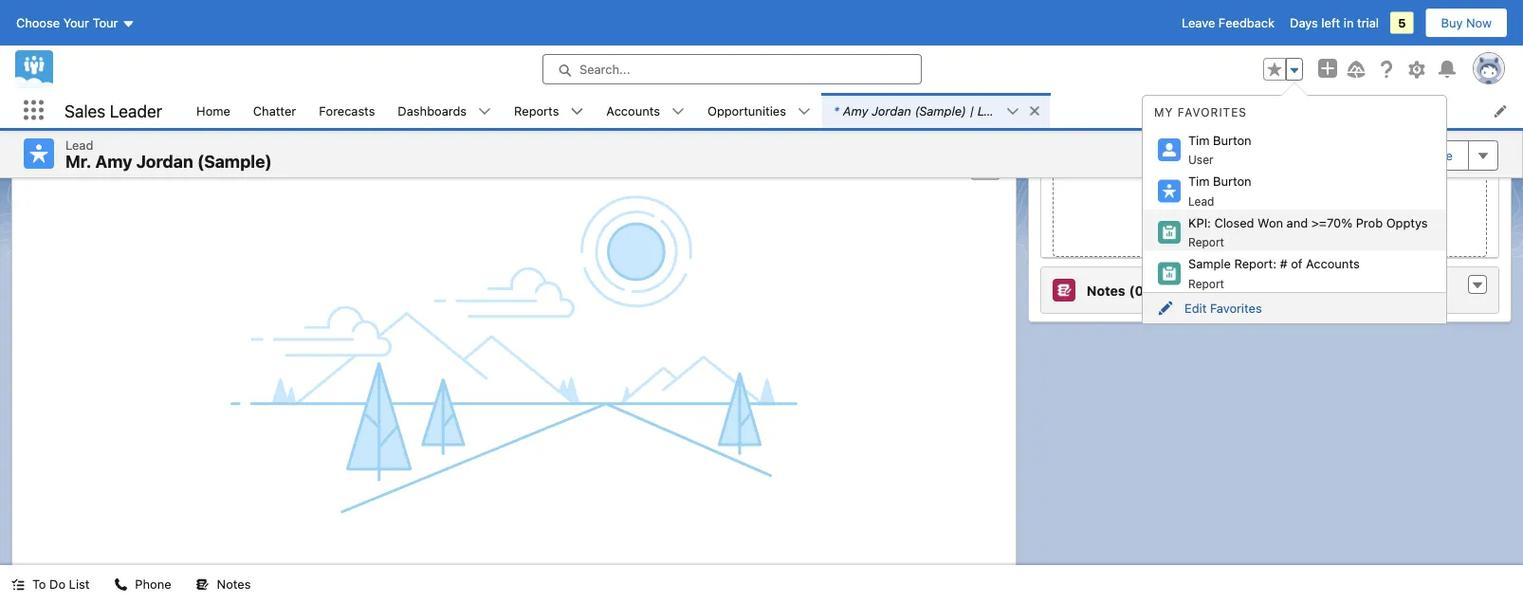 Task type: vqa. For each thing, say whether or not it's contained in the screenshot.
NOTES inside the RELATED tab panel
yes



Task type: locate. For each thing, give the bounding box(es) containing it.
list box containing tim burton
[[1143, 98, 1447, 292]]

2 horizontal spatial lead
[[1189, 194, 1214, 208]]

text default image inside accounts list item
[[672, 105, 685, 118]]

2 report from the top
[[1189, 277, 1225, 290]]

1 horizontal spatial (sample)
[[915, 103, 967, 118]]

jordan
[[872, 103, 911, 118], [136, 151, 193, 172]]

(sample)
[[915, 103, 967, 118], [197, 151, 272, 172]]

post
[[36, 29, 63, 44]]

notes
[[1087, 283, 1126, 298], [217, 577, 251, 591]]

1 vertical spatial report
[[1189, 277, 1225, 290]]

related tab panel
[[1040, 12, 1500, 314]]

reports
[[514, 103, 559, 118]]

notes for notes
[[217, 577, 251, 591]]

tim inside "tim burton user"
[[1189, 133, 1210, 147]]

#
[[1280, 257, 1288, 271]]

2 burton from the top
[[1213, 174, 1252, 188]]

collaborate here! status
[[24, 515, 1004, 603]]

jordan right the *
[[872, 103, 911, 118]]

report down sample
[[1189, 277, 1225, 290]]

files element
[[1040, 126, 1500, 259]]

list
[[185, 93, 1523, 128]]

text default image right clone
[[1471, 139, 1484, 152]]

0 horizontal spatial amy
[[95, 151, 132, 172]]

2 tim from the top
[[1189, 174, 1210, 188]]

kpi:
[[1189, 215, 1211, 230]]

text default image
[[1471, 84, 1484, 97], [1028, 104, 1041, 118], [570, 105, 584, 118], [1471, 139, 1484, 152], [114, 578, 127, 591]]

text default image
[[478, 105, 491, 118], [672, 105, 685, 118], [798, 105, 811, 118], [1006, 105, 1020, 118], [1471, 279, 1484, 292], [11, 578, 25, 591], [196, 578, 209, 591]]

1 vertical spatial (0)
[[1129, 283, 1149, 298]]

1 vertical spatial of
[[1291, 257, 1303, 271]]

collaborate here!
[[443, 561, 585, 583]]

0 vertical spatial (sample)
[[915, 103, 967, 118]]

most recent activity
[[28, 120, 146, 134]]

accounts list item
[[595, 93, 696, 128]]

text default image inside campaign history element
[[1471, 84, 1484, 97]]

1 vertical spatial lead
[[65, 138, 93, 152]]

1 vertical spatial accounts
[[1306, 257, 1360, 271]]

1 vertical spatial favorites
[[1210, 301, 1262, 315]]

feedback
[[1219, 16, 1275, 30]]

favorites
[[1178, 106, 1247, 119], [1210, 301, 1262, 315]]

0 vertical spatial burton
[[1213, 133, 1252, 147]]

burton
[[1213, 133, 1252, 147], [1213, 174, 1252, 188]]

notes button
[[185, 565, 262, 603]]

0 vertical spatial report
[[1189, 236, 1225, 249]]

tim for tim burton lead
[[1189, 174, 1210, 188]]

burton for tim burton lead
[[1213, 174, 1252, 188]]

amy inside list
[[843, 103, 868, 118]]

prob
[[1356, 215, 1383, 230]]

0 vertical spatial of
[[1305, 32, 1318, 48]]

jordan down activity
[[136, 151, 193, 172]]

tab list
[[1040, 0, 1500, 12]]

5
[[1398, 16, 1406, 30]]

favorites for edit favorites
[[1210, 301, 1262, 315]]

follow
[[1210, 148, 1247, 162]]

to do list
[[32, 577, 90, 591]]

now
[[1467, 16, 1492, 30]]

to do list button
[[0, 565, 101, 603]]

0 horizontal spatial lead
[[65, 138, 93, 152]]

1 report from the top
[[1189, 236, 1225, 249]]

1 vertical spatial (sample)
[[197, 151, 272, 172]]

1 vertical spatial tim
[[1189, 174, 1210, 188]]

notes inside the related tab panel
[[1087, 283, 1126, 298]]

accounts down kpi: closed won and >=70% prob opptys report at the right of the page
[[1306, 257, 1360, 271]]

lead
[[978, 103, 1005, 118], [65, 138, 93, 152], [1189, 194, 1214, 208]]

(sample) inside list
[[915, 103, 967, 118]]

report
[[1189, 236, 1225, 249], [1189, 277, 1225, 290]]

amy right the *
[[843, 103, 868, 118]]

tour
[[93, 16, 118, 30]]

accounts link
[[595, 93, 672, 128]]

burton down follow
[[1213, 174, 1252, 188]]

0 horizontal spatial of
[[1291, 257, 1303, 271]]

* amy jordan (sample) | lead
[[834, 103, 1005, 118]]

amy
[[843, 103, 868, 118], [95, 151, 132, 172]]

1 horizontal spatial of
[[1305, 32, 1318, 48]]

0 horizontal spatial (0)
[[1129, 283, 1149, 298]]

lead inside 'lead mr. amy jordan (sample)'
[[65, 138, 93, 152]]

burton inside tim burton lead
[[1213, 174, 1252, 188]]

tim burton user
[[1189, 133, 1252, 166]]

0 vertical spatial notes
[[1087, 283, 1126, 298]]

1 tim from the top
[[1189, 133, 1210, 147]]

collaborate
[[443, 561, 538, 583]]

duplicates
[[1233, 32, 1301, 48]]

0 horizontal spatial (sample)
[[197, 151, 272, 172]]

1 horizontal spatial lead
[[978, 103, 1005, 118]]

accounts down search...
[[607, 103, 660, 118]]

text default image down 'now'
[[1471, 84, 1484, 97]]

0 vertical spatial (0)
[[1208, 87, 1228, 103]]

1 horizontal spatial jordan
[[872, 103, 911, 118]]

1 vertical spatial amy
[[95, 151, 132, 172]]

amy inside 'lead mr. amy jordan (sample)'
[[95, 151, 132, 172]]

upload files
[[1245, 197, 1316, 211]]

1 horizontal spatial amy
[[843, 103, 868, 118]]

tim
[[1189, 133, 1210, 147], [1189, 174, 1210, 188]]

accounts
[[607, 103, 660, 118], [1306, 257, 1360, 271]]

lead.
[[1349, 32, 1385, 48]]

follow button
[[1175, 140, 1263, 171]]

2 vertical spatial lead
[[1189, 194, 1214, 208]]

group
[[1263, 58, 1303, 81]]

text default image left phone
[[114, 578, 127, 591]]

amy right the mr. at the top of the page
[[95, 151, 132, 172]]

Search this feed... search field
[[730, 112, 930, 142]]

list box
[[1143, 98, 1447, 292]]

tim down user
[[1189, 174, 1210, 188]]

0 horizontal spatial jordan
[[136, 151, 193, 172]]

buy
[[1441, 16, 1463, 30]]

clone
[[1420, 148, 1453, 162]]

text default image right reports
[[570, 105, 584, 118]]

burton inside "tim burton user"
[[1213, 133, 1252, 147]]

tim up user
[[1189, 133, 1210, 147]]

leave feedback
[[1182, 16, 1275, 30]]

favorites down history
[[1178, 106, 1247, 119]]

edit
[[1185, 301, 1207, 315]]

(sample) down home link
[[197, 151, 272, 172]]

accounts inside sample report: # of accounts report
[[1306, 257, 1360, 271]]

1 horizontal spatial notes
[[1087, 283, 1126, 298]]

my favorites
[[1154, 106, 1247, 119]]

reports list item
[[503, 93, 595, 128]]

1 vertical spatial notes
[[217, 577, 251, 591]]

recent
[[60, 120, 100, 134]]

of down days
[[1305, 32, 1318, 48]]

list item
[[822, 93, 1050, 128]]

lead up kpi:
[[1189, 194, 1214, 208]]

1 burton from the top
[[1213, 133, 1252, 147]]

lead image
[[24, 138, 54, 169]]

0 horizontal spatial notes
[[217, 577, 251, 591]]

dashboards list item
[[386, 93, 503, 128]]

trial
[[1357, 16, 1379, 30]]

text default image inside files element
[[1471, 139, 1484, 152]]

phone button
[[103, 565, 183, 603]]

1 vertical spatial jordan
[[136, 151, 193, 172]]

in
[[1344, 16, 1354, 30]]

leave
[[1182, 16, 1215, 30]]

0 vertical spatial accounts
[[607, 103, 660, 118]]

1 horizontal spatial (0)
[[1208, 87, 1228, 103]]

(sample) left |
[[915, 103, 967, 118]]

text default image right |
[[1028, 104, 1041, 118]]

edit favorites
[[1185, 301, 1262, 315]]

notes for notes (0)
[[1087, 283, 1126, 298]]

tim burton lead
[[1189, 174, 1252, 208]]

lead mr. amy jordan (sample)
[[65, 138, 272, 172]]

0 horizontal spatial accounts
[[607, 103, 660, 118]]

notes inside button
[[217, 577, 251, 591]]

(0) inside 'notes' element
[[1129, 283, 1149, 298]]

your
[[63, 16, 89, 30]]

notes (0)
[[1087, 283, 1149, 298]]

kpi: closed won and >=70% prob opptys report
[[1189, 215, 1428, 249]]

opportunities
[[708, 103, 786, 118]]

we
[[1087, 32, 1107, 48]]

opptys
[[1386, 215, 1428, 230]]

report down kpi:
[[1189, 236, 1225, 249]]

search...
[[580, 62, 630, 76]]

of right '#'
[[1291, 257, 1303, 271]]

0 vertical spatial favorites
[[1178, 106, 1247, 119]]

0 vertical spatial tim
[[1189, 133, 1210, 147]]

campaign history element
[[1040, 71, 1500, 119]]

0 vertical spatial amy
[[843, 103, 868, 118]]

burton up follow
[[1213, 133, 1252, 147]]

lead right |
[[978, 103, 1005, 118]]

0 vertical spatial lead
[[978, 103, 1005, 118]]

text default image inside 'notes' element
[[1471, 279, 1484, 292]]

lead down recent
[[65, 138, 93, 152]]

1 horizontal spatial accounts
[[1306, 257, 1360, 271]]

(sample) inside 'lead mr. amy jordan (sample)'
[[197, 151, 272, 172]]

0 vertical spatial jordan
[[872, 103, 911, 118]]

1 vertical spatial burton
[[1213, 174, 1252, 188]]

activity
[[103, 120, 146, 134]]

tim inside tim burton lead
[[1189, 174, 1210, 188]]

no
[[1152, 32, 1168, 48]]

*
[[834, 103, 839, 118]]

(0)
[[1208, 87, 1228, 103], [1129, 283, 1149, 298]]

text default image inside to do list button
[[11, 578, 25, 591]]

leave feedback link
[[1182, 16, 1275, 30]]

favorites inside "link"
[[1210, 301, 1262, 315]]

favorites right "edit"
[[1210, 301, 1262, 315]]



Task type: describe. For each thing, give the bounding box(es) containing it.
lead inside list
[[978, 103, 1005, 118]]

chatter
[[253, 103, 296, 118]]

mr.
[[65, 151, 91, 172]]

dashboards link
[[386, 93, 478, 128]]

report:
[[1235, 257, 1277, 271]]

post link
[[25, 21, 76, 52]]

and
[[1287, 215, 1308, 230]]

of inside sample report: # of accounts report
[[1291, 257, 1303, 271]]

drop
[[1252, 227, 1279, 241]]

opportunities link
[[696, 93, 798, 128]]

>=70%
[[1312, 215, 1353, 230]]

text default image inside "notes" button
[[196, 578, 209, 591]]

files
[[1289, 197, 1316, 211]]

potential
[[1171, 32, 1230, 48]]

files
[[1282, 227, 1306, 241]]

jordan inside 'lead mr. amy jordan (sample)'
[[136, 151, 193, 172]]

buy now
[[1441, 16, 1492, 30]]

chatter link
[[242, 93, 308, 128]]

forecasts link
[[308, 93, 386, 128]]

accounts inside list item
[[607, 103, 660, 118]]

leader
[[110, 100, 162, 121]]

user
[[1189, 153, 1214, 166]]

my
[[1154, 106, 1174, 119]]

won
[[1258, 215, 1283, 230]]

list containing home
[[185, 93, 1523, 128]]

opportunities list item
[[696, 93, 822, 128]]

found
[[1111, 32, 1149, 48]]

clone button
[[1404, 140, 1469, 171]]

dashboards
[[398, 103, 467, 118]]

|
[[970, 103, 974, 118]]

burton for tim burton user
[[1213, 133, 1252, 147]]

or drop files
[[1234, 227, 1306, 241]]

home
[[196, 103, 230, 118]]

sample
[[1189, 257, 1231, 271]]

phone
[[135, 577, 171, 591]]

tim for tim burton user
[[1189, 133, 1210, 147]]

search... button
[[543, 54, 922, 84]]

choose your tour
[[16, 16, 118, 30]]

campaign history (0)
[[1087, 87, 1228, 103]]

text default image inside "phone" button
[[114, 578, 127, 591]]

reports link
[[503, 93, 570, 128]]

text default image inside reports list item
[[570, 105, 584, 118]]

this
[[1321, 32, 1346, 48]]

sales
[[65, 100, 106, 121]]

sales leader
[[65, 100, 162, 121]]

text default image inside dashboards list item
[[478, 105, 491, 118]]

text default image inside opportunities list item
[[798, 105, 811, 118]]

we found no potential duplicates of this lead.
[[1087, 32, 1385, 48]]

forecasts
[[319, 103, 375, 118]]

do
[[49, 577, 66, 591]]

home link
[[185, 93, 242, 128]]

most
[[28, 120, 56, 134]]

list
[[69, 577, 90, 591]]

edit favorites link
[[1143, 293, 1447, 323]]

favorites for my favorites
[[1178, 106, 1247, 119]]

days
[[1290, 16, 1318, 30]]

choose your tour button
[[15, 8, 136, 38]]

lead inside tim burton lead
[[1189, 194, 1214, 208]]

here!
[[543, 561, 585, 583]]

history
[[1156, 87, 1205, 103]]

report inside kpi: closed won and >=70% prob opptys report
[[1189, 236, 1225, 249]]

or
[[1234, 227, 1249, 241]]

to
[[32, 577, 46, 591]]

report inside sample report: # of accounts report
[[1189, 277, 1225, 290]]

of inside the related tab panel
[[1305, 32, 1318, 48]]

buy now button
[[1425, 8, 1508, 38]]

campaign
[[1087, 87, 1153, 103]]

(0) inside campaign history element
[[1208, 87, 1228, 103]]

left
[[1322, 16, 1340, 30]]

sample report: # of accounts report
[[1189, 257, 1360, 290]]

jordan inside list
[[872, 103, 911, 118]]

post tab list
[[24, 20, 1004, 53]]

notes element
[[1040, 267, 1500, 314]]

days left in trial
[[1290, 16, 1379, 30]]

upload
[[1245, 197, 1286, 211]]

list item containing *
[[822, 93, 1050, 128]]

most recent activity button
[[28, 120, 171, 135]]

choose
[[16, 16, 60, 30]]



